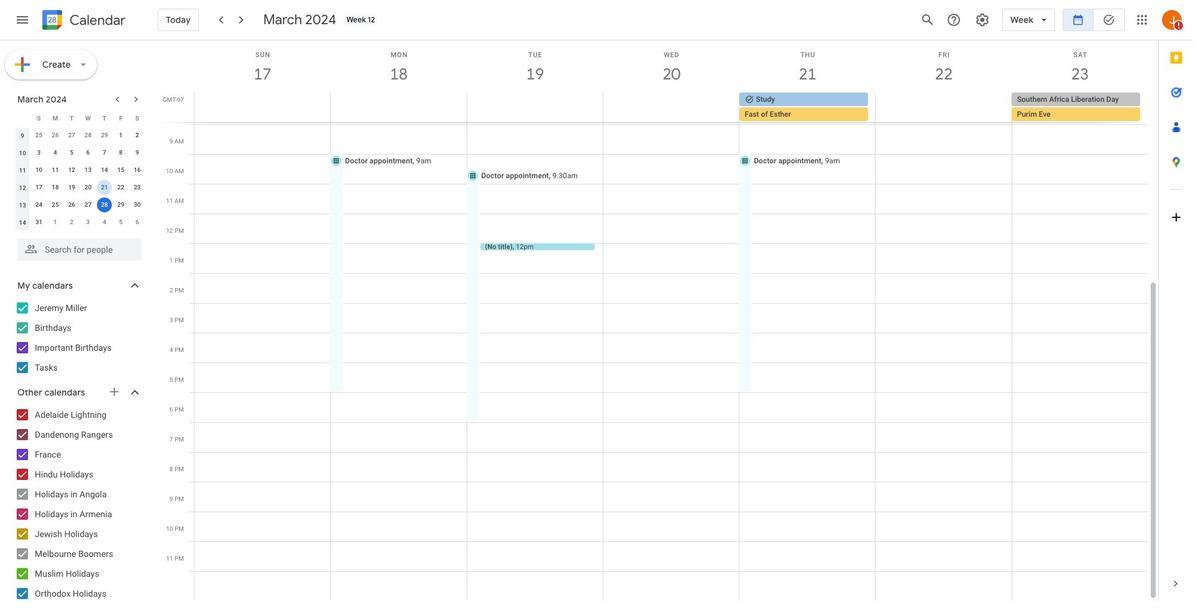 Task type: vqa. For each thing, say whether or not it's contained in the screenshot.
30 element
yes



Task type: describe. For each thing, give the bounding box(es) containing it.
18 element
[[48, 180, 63, 195]]

12 element
[[64, 163, 79, 178]]

7 element
[[97, 145, 112, 160]]

february 26 element
[[48, 128, 63, 143]]

29 element
[[113, 198, 128, 213]]

other calendars list
[[2, 405, 154, 602]]

column header inside march 2024 grid
[[14, 109, 31, 127]]

4 element
[[48, 145, 63, 160]]

february 27 element
[[64, 128, 79, 143]]

add other calendars image
[[108, 386, 121, 398]]

april 4 element
[[97, 215, 112, 230]]

22 element
[[113, 180, 128, 195]]

Search for people text field
[[25, 239, 134, 261]]

17 element
[[31, 180, 46, 195]]

26 element
[[64, 198, 79, 213]]

my calendars list
[[2, 298, 154, 378]]

20 element
[[81, 180, 96, 195]]

10 element
[[31, 163, 46, 178]]

main drawer image
[[15, 12, 30, 27]]

5 element
[[64, 145, 79, 160]]



Task type: locate. For each thing, give the bounding box(es) containing it.
march 2024 grid
[[12, 109, 145, 231]]

1 element
[[113, 128, 128, 143]]

13 element
[[81, 163, 96, 178]]

tab list
[[1159, 40, 1193, 567]]

None search field
[[0, 234, 154, 261]]

8 element
[[113, 145, 128, 160]]

april 3 element
[[81, 215, 96, 230]]

heading inside calendar element
[[67, 13, 125, 28]]

14 element
[[97, 163, 112, 178]]

11 element
[[48, 163, 63, 178]]

april 2 element
[[64, 215, 79, 230]]

25 element
[[48, 198, 63, 213]]

april 6 element
[[130, 215, 145, 230]]

april 1 element
[[48, 215, 63, 230]]

28, today element
[[97, 198, 112, 213]]

cell
[[195, 93, 331, 122], [331, 93, 467, 122], [467, 93, 603, 122], [603, 93, 739, 122], [739, 93, 876, 122], [876, 93, 1012, 122], [1012, 93, 1148, 122], [96, 179, 113, 196], [96, 196, 113, 214]]

april 5 element
[[113, 215, 128, 230]]

31 element
[[31, 215, 46, 230]]

9 element
[[130, 145, 145, 160]]

15 element
[[113, 163, 128, 178]]

row group
[[14, 127, 145, 231]]

february 25 element
[[31, 128, 46, 143]]

calendar element
[[40, 7, 125, 35]]

column header
[[14, 109, 31, 127]]

2 element
[[130, 128, 145, 143]]

row group inside march 2024 grid
[[14, 127, 145, 231]]

february 28 element
[[81, 128, 96, 143]]

6 element
[[81, 145, 96, 160]]

settings menu image
[[975, 12, 990, 27]]

grid
[[159, 40, 1159, 602]]

heading
[[67, 13, 125, 28]]

21 element
[[97, 180, 112, 195]]

30 element
[[130, 198, 145, 213]]

19 element
[[64, 180, 79, 195]]

3 element
[[31, 145, 46, 160]]

27 element
[[81, 198, 96, 213]]

23 element
[[130, 180, 145, 195]]

16 element
[[130, 163, 145, 178]]

row
[[189, 93, 1159, 122], [14, 109, 145, 127], [14, 127, 145, 144], [14, 144, 145, 162], [14, 162, 145, 179], [14, 179, 145, 196], [14, 196, 145, 214], [14, 214, 145, 231]]

24 element
[[31, 198, 46, 213]]

february 29 element
[[97, 128, 112, 143]]



